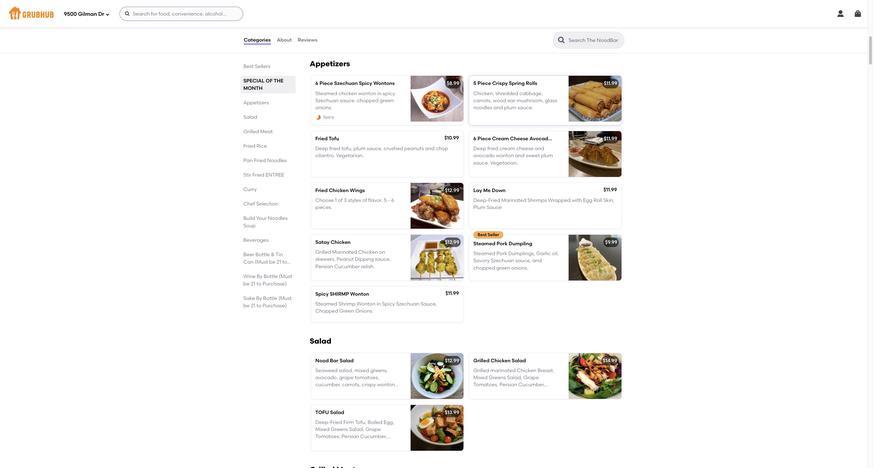 Task type: locate. For each thing, give the bounding box(es) containing it.
1 horizontal spatial persian
[[342, 434, 359, 440]]

vegetarian. down 'tofu,'
[[336, 153, 364, 159]]

to up sake by bottle (must be 21 to purchase)
[[257, 281, 262, 287]]

2 vertical spatial $12.99
[[445, 358, 460, 364]]

1 vertical spatial onions.
[[512, 265, 529, 271]]

1 horizontal spatial sauce.
[[518, 105, 534, 111]]

persian inside grilled marinated chicken on skewers, peanut dipping sauce, persian cucumber relish.
[[316, 264, 333, 270]]

peanut up cucumber
[[337, 257, 354, 263]]

best left 'seller'
[[478, 233, 487, 237]]

shrimp
[[339, 302, 356, 308]]

crispy
[[362, 383, 376, 389]]

satay chicken
[[316, 240, 351, 246]]

search icon image
[[558, 36, 566, 44]]

(must down wine by bottle (must be 21 to purchase) tab
[[279, 296, 292, 302]]

special
[[352, 390, 369, 396]]

0 horizontal spatial 5
[[384, 198, 387, 204]]

stir fried entree
[[244, 172, 284, 178]]

soup
[[244, 223, 256, 229]]

salad up nood
[[310, 337, 332, 346]]

carrots, down marinated
[[474, 390, 493, 396]]

6 up avocado on the right of page
[[474, 136, 477, 142]]

persian down firm
[[342, 434, 359, 440]]

special
[[244, 78, 265, 84]]

deep up cilantro.
[[316, 146, 328, 152]]

wonton up dressing.
[[377, 383, 395, 389]]

1 horizontal spatial onions.
[[512, 265, 529, 271]]

dressing down tofu,
[[354, 449, 375, 455]]

steamed left chicken
[[316, 91, 338, 97]]

tomatoes, down marinated
[[474, 383, 499, 389]]

piece
[[320, 81, 333, 87], [478, 81, 491, 87], [478, 136, 491, 142]]

strips, down breast, at the right of page
[[530, 390, 545, 396]]

peanut down firm
[[336, 449, 353, 455]]

fried down tofu  salad
[[331, 420, 343, 426]]

in inside the steamed chicken wonton in spicy szechuan sauce, chopped green onions.
[[378, 91, 382, 97]]

grilled inside tab
[[244, 129, 259, 135]]

1 $12.99 from the top
[[445, 188, 460, 194]]

wonton up onions.
[[357, 302, 376, 308]]

1 vertical spatial noodles
[[268, 216, 288, 222]]

salad up grilled meat
[[244, 114, 257, 120]]

salad inside tab
[[244, 114, 257, 120]]

curry tab
[[244, 186, 293, 193]]

1 vertical spatial creamy
[[316, 449, 335, 455]]

strips, down boiled
[[372, 442, 386, 448]]

0 horizontal spatial grape
[[366, 427, 381, 433]]

chicken for fried
[[329, 188, 349, 194]]

onions. down dumplings,
[[512, 265, 529, 271]]

0 vertical spatial cucumber,
[[519, 383, 545, 389]]

0 vertical spatial sauce.
[[518, 105, 534, 111]]

0 horizontal spatial tomatoes,
[[316, 434, 341, 440]]

sauce,
[[340, 98, 356, 104], [367, 146, 383, 152], [375, 257, 391, 263], [516, 258, 532, 264]]

red guava ice tea
[[316, 21, 365, 27]]

onions. inside the steamed chicken wonton in spicy szechuan sauce, chopped green onions.
[[316, 105, 333, 111]]

rolls
[[526, 81, 538, 87]]

sauce, inside grilled marinated chicken on skewers, peanut dipping sauce, persian cucumber relish.
[[375, 257, 391, 263]]

plum down ear
[[505, 105, 517, 111]]

$8.99
[[447, 81, 460, 87]]

cream
[[500, 146, 516, 152]]

onions. inside the steamed pork dumplings, garlic oil, savory szechuan sauce, and chopped green onions.
[[512, 265, 529, 271]]

0 vertical spatial $12.99
[[445, 188, 460, 194]]

1 vertical spatial vegetarian.
[[491, 160, 518, 166]]

avocado
[[474, 153, 495, 159]]

steamed pork dumpling
[[474, 241, 533, 247]]

2 vertical spatial bottle
[[263, 296, 278, 302]]

0 horizontal spatial cucumber,
[[361, 434, 387, 440]]

fried down tofu
[[330, 146, 341, 152]]

deep- inside "deep-fried firm tofu, boiled egg, mixed greens salad, grape tomatoes, persian cucumber, carrots, crispy wonton strips, creamy peanut  dressing"
[[316, 420, 331, 426]]

0 horizontal spatial persian
[[316, 264, 333, 270]]

1 horizontal spatial of
[[363, 198, 367, 204]]

0 vertical spatial greens
[[489, 375, 506, 381]]

mixed down "tofu"
[[316, 427, 330, 433]]

grilled for grilled marinated chicken breast, mixed greens salad, grape tomatoes, persian cucumber, carrots, crispy wonton strips, creamy sesame dressing
[[474, 368, 490, 374]]

purchase) up sake by bottle (must be 21 to purchase) tab
[[263, 281, 287, 287]]

chopped inside the steamed chicken wonton in spicy szechuan sauce, chopped green onions.
[[357, 98, 379, 104]]

wood
[[493, 98, 507, 104]]

cucumber, down breast, at the right of page
[[519, 383, 545, 389]]

noodles up entree
[[267, 158, 287, 164]]

1 vertical spatial greens
[[331, 427, 348, 433]]

vegetarian. inside deep fried cream cheese and avocado wonton and sweet plum sauce. vegetarian.
[[491, 160, 518, 166]]

beverages tab
[[244, 237, 293, 244]]

of right "styles"
[[363, 198, 367, 204]]

tomatoes, inside grilled marinated chicken breast, mixed greens salad, grape tomatoes, persian cucumber, carrots, crispy wonton strips, creamy sesame dressing
[[474, 383, 499, 389]]

bottle down wine by bottle (must be 21 to purchase) tab
[[263, 296, 278, 302]]

0 vertical spatial wonton
[[351, 292, 369, 298]]

wonton up shrimp
[[351, 292, 369, 298]]

cucumber
[[334, 264, 360, 270]]

purchase)
[[244, 267, 268, 273], [263, 281, 287, 287], [263, 303, 287, 309]]

sake by bottle (must be 21 to purchase)
[[244, 296, 292, 309]]

be down wine
[[244, 281, 250, 287]]

5 up chicken,
[[474, 81, 477, 87]]

2 vertical spatial purchase)
[[263, 303, 287, 309]]

21 down sake
[[251, 303, 256, 309]]

6 piece cream cheese avocado wontons
[[474, 136, 574, 142]]

wonton inside deep fried cream cheese and avocado wonton and sweet plum sauce. vegetarian.
[[496, 153, 514, 159]]

chicken left breast, at the right of page
[[517, 368, 537, 374]]

1 horizontal spatial creamy
[[474, 397, 493, 403]]

wonton for shrimp
[[357, 302, 376, 308]]

6 right -
[[392, 198, 395, 204]]

1 horizontal spatial grape
[[524, 375, 539, 381]]

best left sellers
[[244, 64, 254, 70]]

fried for tofu,
[[330, 146, 341, 152]]

salad tab
[[244, 114, 293, 121]]

and down wood
[[494, 105, 503, 111]]

0 vertical spatial pork
[[497, 241, 508, 247]]

salad, down marinated
[[508, 375, 523, 381]]

creamy inside "deep-fried firm tofu, boiled egg, mixed greens salad, grape tomatoes, persian cucumber, carrots, crispy wonton strips, creamy peanut  dressing"
[[316, 449, 335, 455]]

curry
[[244, 187, 257, 193]]

wonton down tofu,
[[353, 442, 370, 448]]

1 horizontal spatial tomatoes,
[[474, 383, 499, 389]]

appetizers down month
[[244, 100, 269, 106]]

0 vertical spatial bottle
[[256, 252, 270, 258]]

1 horizontal spatial deep
[[474, 146, 487, 152]]

styles
[[348, 198, 361, 204]]

0 horizontal spatial carrots,
[[316, 442, 335, 448]]

grilled inside grilled marinated chicken on skewers, peanut dipping sauce, persian cucumber relish.
[[316, 250, 331, 256]]

fried for cream
[[488, 146, 499, 152]]

0 horizontal spatial wontons
[[374, 81, 395, 87]]

6 piece szechuan spicy wontons image
[[411, 76, 464, 122]]

noodles right your
[[268, 216, 288, 222]]

carrots, up noodles
[[474, 98, 492, 104]]

mixed down grilled  chicken salad
[[474, 375, 488, 381]]

chicken inside grilled marinated chicken breast, mixed greens salad, grape tomatoes, persian cucumber, carrots, crispy wonton strips, creamy sesame dressing
[[517, 368, 537, 374]]

chicken up 1
[[329, 188, 349, 194]]

1 vertical spatial by
[[256, 296, 262, 302]]

bar
[[330, 358, 339, 364]]

wonton inside seaweed salad, mixed greens, avocado, grape tomatoes, cucumber, carrots, crispy wonton strips and chef special dressing.
[[377, 383, 395, 389]]

crispy down firm
[[336, 442, 351, 448]]

piece for crispy
[[478, 81, 491, 87]]

2 vertical spatial (must
[[279, 296, 292, 302]]

fried inside deep fried tofu, plum sauce, crushed peanuts and chop cilantro. vegetarian.
[[330, 146, 341, 152]]

grilled inside grilled marinated chicken breast, mixed greens salad, grape tomatoes, persian cucumber, carrots, crispy wonton strips, creamy sesame dressing
[[474, 368, 490, 374]]

steamed up savory at bottom right
[[474, 251, 496, 257]]

greens inside grilled marinated chicken breast, mixed greens salad, grape tomatoes, persian cucumber, carrots, crispy wonton strips, creamy sesame dressing
[[489, 375, 506, 381]]

piece up chicken,
[[478, 81, 491, 87]]

grilled  chicken salad image
[[569, 354, 622, 400]]

special of the month
[[244, 78, 284, 91]]

0 vertical spatial wontons
[[374, 81, 395, 87]]

1 vertical spatial plum
[[354, 146, 366, 152]]

crispy inside grilled marinated chicken breast, mixed greens salad, grape tomatoes, persian cucumber, carrots, crispy wonton strips, creamy sesame dressing
[[494, 390, 510, 396]]

sauce, down chicken
[[340, 98, 356, 104]]

2 horizontal spatial plum
[[541, 153, 554, 159]]

1 vertical spatial sauce.
[[474, 160, 490, 166]]

$12.99
[[445, 188, 460, 194], [445, 240, 460, 246], [445, 358, 460, 364]]

persian inside grilled marinated chicken breast, mixed greens salad, grape tomatoes, persian cucumber, carrots, crispy wonton strips, creamy sesame dressing
[[500, 383, 518, 389]]

sauce, down dumplings,
[[516, 258, 532, 264]]

(must inside sake by bottle (must be 21 to purchase)
[[279, 296, 292, 302]]

bottle
[[256, 252, 270, 258], [264, 274, 278, 280], [263, 296, 278, 302]]

of
[[338, 198, 343, 204], [363, 198, 367, 204]]

2 $12.99 from the top
[[445, 240, 460, 246]]

firm
[[344, 420, 354, 426]]

special of the month tab
[[244, 77, 293, 92]]

1 vertical spatial carrots,
[[342, 383, 361, 389]]

purchase) up wine
[[244, 267, 268, 273]]

grape inside "deep-fried firm tofu, boiled egg, mixed greens salad, grape tomatoes, persian cucumber, carrots, crispy wonton strips, creamy peanut  dressing"
[[366, 427, 381, 433]]

chicken inside grilled marinated chicken on skewers, peanut dipping sauce, persian cucumber relish.
[[359, 250, 378, 256]]

piece left the cream
[[478, 136, 491, 142]]

steamed for steamed pork dumpling
[[474, 241, 496, 247]]

0 vertical spatial persian
[[316, 264, 333, 270]]

best sellers tab
[[244, 63, 293, 70]]

bottle left &
[[256, 252, 270, 258]]

0 horizontal spatial chopped
[[357, 98, 379, 104]]

sauce. down 'mushroom,'
[[518, 105, 534, 111]]

wonton down cream
[[496, 153, 514, 159]]

marinated down down
[[502, 198, 527, 204]]

best inside tab
[[244, 64, 254, 70]]

and
[[494, 105, 503, 111], [425, 146, 435, 152], [535, 146, 545, 152], [516, 153, 525, 159], [533, 258, 542, 264], [330, 390, 339, 396]]

oil,
[[552, 251, 559, 257]]

1 vertical spatial marinated
[[333, 250, 357, 256]]

1 vertical spatial appetizers
[[244, 100, 269, 106]]

cucumber, inside grilled marinated chicken breast, mixed greens salad, grape tomatoes, persian cucumber, carrots, crispy wonton strips, creamy sesame dressing
[[519, 383, 545, 389]]

carrots, down "tofu"
[[316, 442, 335, 448]]

cabbage,
[[520, 91, 543, 97]]

cheese
[[511, 136, 529, 142]]

fried left tofu
[[316, 136, 328, 142]]

and inside the steamed pork dumplings, garlic oil, savory szechuan sauce, and chopped green onions.
[[533, 258, 542, 264]]

sauce,
[[421, 302, 437, 308]]

savory
[[474, 258, 490, 264]]

bottle inside sake by bottle (must be 21 to purchase)
[[263, 296, 278, 302]]

0 horizontal spatial sauce.
[[474, 160, 490, 166]]

breast,
[[538, 368, 555, 374]]

your
[[256, 216, 267, 222]]

creamy inside grilled marinated chicken breast, mixed greens salad, grape tomatoes, persian cucumber, carrots, crispy wonton strips, creamy sesame dressing
[[474, 397, 493, 403]]

strips,
[[530, 390, 545, 396], [372, 442, 386, 448]]

fried right pan
[[254, 158, 266, 164]]

0 vertical spatial mixed
[[474, 375, 488, 381]]

carrots, inside "deep-fried firm tofu, boiled egg, mixed greens salad, grape tomatoes, persian cucumber, carrots, crispy wonton strips, creamy peanut  dressing"
[[316, 442, 335, 448]]

wonton inside steamed shrimp wonton in spicy szechuan sauce, chopped green onions.
[[357, 302, 376, 308]]

2 vertical spatial to
[[257, 303, 262, 309]]

$12.99 for seaweed salad, mixed greens, avocado, grape tomatoes, cucumber, carrots, crispy wonton strips and chef special dressing.
[[445, 358, 460, 364]]

tomatoes, down tofu  salad
[[316, 434, 341, 440]]

tomatoes,
[[474, 383, 499, 389], [316, 434, 341, 440]]

1 vertical spatial dressing
[[354, 449, 375, 455]]

cucumber,
[[519, 383, 545, 389], [361, 434, 387, 440]]

1 vertical spatial salad,
[[349, 427, 365, 433]]

0 horizontal spatial appetizers
[[244, 100, 269, 106]]

shirmp
[[330, 292, 349, 298]]

0 vertical spatial plum
[[505, 105, 517, 111]]

0 vertical spatial crispy
[[493, 81, 508, 87]]

by right wine
[[257, 274, 263, 280]]

$11.99
[[604, 81, 618, 87], [604, 136, 618, 142], [604, 187, 618, 193], [446, 291, 459, 297]]

pan fried noodles tab
[[244, 157, 293, 165]]

carrots, down grape
[[342, 383, 361, 389]]

beverages
[[244, 238, 269, 244]]

plum right sweet
[[541, 153, 554, 159]]

1 horizontal spatial marinated
[[502, 198, 527, 204]]

1 vertical spatial mixed
[[316, 427, 330, 433]]

2 vertical spatial crispy
[[336, 442, 351, 448]]

1 horizontal spatial green
[[497, 265, 511, 271]]

szechuan inside the steamed chicken wonton in spicy szechuan sauce, chopped green onions.
[[316, 98, 339, 104]]

0 horizontal spatial green
[[380, 98, 394, 104]]

reviews
[[298, 37, 318, 43]]

selection
[[256, 201, 279, 207]]

green
[[340, 309, 354, 315]]

beer
[[244, 252, 255, 258]]

can
[[244, 259, 254, 266]]

sweet
[[526, 153, 540, 159]]

$12.99 for grilled marinated chicken on skewers, peanut dipping sauce, persian cucumber relish.
[[445, 240, 460, 246]]

tomatoes, inside "deep-fried firm tofu, boiled egg, mixed greens salad, grape tomatoes, persian cucumber, carrots, crispy wonton strips, creamy peanut  dressing"
[[316, 434, 341, 440]]

steamed inside the steamed chicken wonton in spicy szechuan sauce, chopped green onions.
[[316, 91, 338, 97]]

sauce. down avocado on the right of page
[[474, 160, 490, 166]]

noodles inside the build your noodles soup
[[268, 216, 288, 222]]

3 $12.99 from the top
[[445, 358, 460, 364]]

deep for deep fried cream cheese and avocado wonton and sweet plum sauce. vegetarian.
[[474, 146, 487, 152]]

1 vertical spatial $12.99
[[445, 240, 460, 246]]

1 fried from the left
[[330, 146, 341, 152]]

tea
[[374, 31, 382, 37]]

1 vertical spatial grape
[[366, 427, 381, 433]]

0 vertical spatial appetizers
[[310, 59, 350, 68]]

and left chop
[[425, 146, 435, 152]]

0 horizontal spatial carrots,
[[342, 383, 361, 389]]

steamed pork dumpling image
[[569, 235, 622, 281]]

in left spicy
[[378, 91, 382, 97]]

1 vertical spatial 5
[[384, 198, 387, 204]]

1 vertical spatial 6
[[474, 136, 477, 142]]

strips, inside grilled marinated chicken breast, mixed greens salad, grape tomatoes, persian cucumber, carrots, crispy wonton strips, creamy sesame dressing
[[530, 390, 545, 396]]

categories
[[244, 37, 271, 43]]

steamed for steamed shrimp wonton in spicy szechuan sauce, chopped green onions.
[[316, 302, 338, 308]]

noodles
[[474, 105, 493, 111]]

by inside sake by bottle (must be 21 to purchase)
[[256, 296, 262, 302]]

dressing
[[515, 397, 535, 403], [354, 449, 375, 455]]

2 fried from the left
[[488, 146, 499, 152]]

1 horizontal spatial vegetarian.
[[491, 160, 518, 166]]

salad, inside grilled marinated chicken breast, mixed greens salad, grape tomatoes, persian cucumber, carrots, crispy wonton strips, creamy sesame dressing
[[508, 375, 523, 381]]

purchase) down wine by bottle (must be 21 to purchase) tab
[[263, 303, 287, 309]]

0 vertical spatial onions.
[[316, 105, 333, 111]]

deep inside deep fried tofu, plum sauce, crushed peanuts and chop cilantro. vegetarian.
[[316, 146, 328, 152]]

1 horizontal spatial mixed
[[474, 375, 488, 381]]

fried right the stir
[[253, 172, 265, 178]]

0 vertical spatial grape
[[524, 375, 539, 381]]

fried rice tab
[[244, 143, 293, 150]]

dr
[[98, 11, 104, 17]]

1 horizontal spatial cucumber,
[[519, 383, 545, 389]]

relish.
[[361, 264, 375, 270]]

szechuan up spicy 'image'
[[316, 98, 339, 104]]

best for best sellers
[[244, 64, 254, 70]]

and inside deep fried tofu, plum sauce, crushed peanuts and chop cilantro. vegetarian.
[[425, 146, 435, 152]]

salad, inside "deep-fried firm tofu, boiled egg, mixed greens salad, grape tomatoes, persian cucumber, carrots, crispy wonton strips, creamy peanut  dressing"
[[349, 427, 365, 433]]

2 vertical spatial be
[[244, 303, 250, 309]]

choose 1 of 3 styles of flavor. 5 - 6 pieces.
[[316, 198, 395, 211]]

0 vertical spatial tomatoes,
[[474, 383, 499, 389]]

21 inside sake by bottle (must be 21 to purchase)
[[251, 303, 256, 309]]

chicken right satay
[[331, 240, 351, 246]]

and down cheese
[[516, 153, 525, 159]]

salad right "tofu"
[[330, 410, 344, 416]]

in
[[378, 91, 382, 97], [377, 302, 381, 308]]

svg image
[[837, 10, 846, 18], [125, 11, 130, 17]]

1 horizontal spatial fried
[[488, 146, 499, 152]]

0 horizontal spatial svg image
[[106, 12, 110, 16]]

boiled
[[368, 420, 383, 426]]

pork inside the steamed pork dumplings, garlic oil, savory szechuan sauce, and chopped green onions.
[[497, 251, 508, 257]]

fried inside deep fried cream cheese and avocado wonton and sweet plum sauce. vegetarian.
[[488, 146, 499, 152]]

to
[[283, 259, 287, 266], [257, 281, 262, 287], [257, 303, 262, 309]]

chicken up dipping
[[359, 250, 378, 256]]

mushroom,
[[517, 98, 544, 104]]

pork down 'seller'
[[497, 241, 508, 247]]

spicy
[[359, 81, 372, 87], [323, 115, 334, 120], [316, 292, 329, 298], [382, 302, 395, 308]]

deep- for deep-fried marinated shrimps wrapped with egg roll skin, plum sauce
[[474, 198, 489, 204]]

grape inside grilled marinated chicken breast, mixed greens salad, grape tomatoes, persian cucumber, carrots, crispy wonton strips, creamy sesame dressing
[[524, 375, 539, 381]]

0 horizontal spatial dressing
[[354, 449, 375, 455]]

greens down marinated
[[489, 375, 506, 381]]

1 vertical spatial peanut
[[336, 449, 353, 455]]

of right 1
[[338, 198, 343, 204]]

wonton down 6 piece szechuan spicy wontons
[[359, 91, 377, 97]]

0 vertical spatial green
[[380, 98, 394, 104]]

on
[[379, 250, 386, 256]]

appetizers down guava
[[310, 59, 350, 68]]

pieces.
[[316, 205, 333, 211]]

avocado
[[530, 136, 552, 142]]

0 vertical spatial noodles
[[267, 158, 287, 164]]

fried left the rice
[[244, 143, 256, 149]]

in inside steamed shrimp wonton in spicy szechuan sauce, chopped green onions.
[[377, 302, 381, 308]]

build your noodles soup
[[244, 216, 288, 229]]

piece for szechuan
[[320, 81, 333, 87]]

chicken,
[[474, 91, 495, 97]]

dressing inside "deep-fried firm tofu, boiled egg, mixed greens salad, grape tomatoes, persian cucumber, carrots, crispy wonton strips, creamy peanut  dressing"
[[354, 449, 375, 455]]

flavored
[[344, 31, 364, 37]]

sauce, left the crushed
[[367, 146, 383, 152]]

wine
[[244, 274, 256, 280]]

piece up the steamed chicken wonton in spicy szechuan sauce, chopped green onions.
[[320, 81, 333, 87]]

in for spicy
[[378, 91, 382, 97]]

dipping
[[355, 257, 374, 263]]

sake
[[244, 296, 255, 302]]

fried inside "deep-fried firm tofu, boiled egg, mixed greens salad, grape tomatoes, persian cucumber, carrots, crispy wonton strips, creamy peanut  dressing"
[[331, 420, 343, 426]]

to down wine by bottle (must be 21 to purchase) tab
[[257, 303, 262, 309]]

crushed
[[384, 146, 403, 152]]

1 deep from the left
[[316, 146, 328, 152]]

steamed inside the steamed pork dumplings, garlic oil, savory szechuan sauce, and chopped green onions.
[[474, 251, 496, 257]]

grilled for grilled meat
[[244, 129, 259, 135]]

crispy up shredded
[[493, 81, 508, 87]]

0 horizontal spatial marinated
[[333, 250, 357, 256]]

strips
[[316, 390, 328, 396]]

0 horizontal spatial creamy
[[316, 449, 335, 455]]

wontons right avocado on the right of the page
[[553, 136, 574, 142]]

0 horizontal spatial best
[[244, 64, 254, 70]]

build your noodles soup tab
[[244, 215, 293, 230]]

guava
[[326, 31, 342, 37]]

0 vertical spatial carrots,
[[474, 390, 493, 396]]

deep inside deep fried cream cheese and avocado wonton and sweet plum sauce. vegetarian.
[[474, 146, 487, 152]]

2 pork from the top
[[497, 251, 508, 257]]

sauce, down on
[[375, 257, 391, 263]]

1 pork from the top
[[497, 241, 508, 247]]

1 vertical spatial be
[[244, 281, 250, 287]]

be down sake
[[244, 303, 250, 309]]

1 horizontal spatial carrots,
[[474, 98, 492, 104]]

fried up sauce
[[489, 198, 501, 204]]

dumpling
[[509, 241, 533, 247]]

0 horizontal spatial fried
[[330, 146, 341, 152]]

carrots, inside chicken, shredded cabbage, carrots, wood ear mushroom, glass noodles and plum sauce.
[[474, 98, 492, 104]]

szechuan down steamed pork dumpling
[[491, 258, 515, 264]]

0 vertical spatial carrots,
[[474, 98, 492, 104]]

spring
[[509, 81, 525, 87]]

1 horizontal spatial dressing
[[515, 397, 535, 403]]

2 deep from the left
[[474, 146, 487, 152]]

fried
[[316, 136, 328, 142], [244, 143, 256, 149], [254, 158, 266, 164], [253, 172, 265, 178], [316, 188, 328, 194], [489, 198, 501, 204], [331, 420, 343, 426]]

skewers,
[[316, 257, 336, 263]]

0 horizontal spatial mixed
[[316, 427, 330, 433]]

0 vertical spatial strips,
[[530, 390, 545, 396]]

greens down firm
[[331, 427, 348, 433]]

0 vertical spatial marinated
[[502, 198, 527, 204]]

svg image
[[854, 10, 863, 18], [106, 12, 110, 16]]

1 horizontal spatial carrots,
[[474, 390, 493, 396]]

0 vertical spatial 6
[[316, 81, 319, 87]]

steamed chicken wonton in spicy szechuan sauce, chopped green onions.
[[316, 91, 395, 111]]

fried up choose
[[316, 188, 328, 194]]

dressing right sesame
[[515, 397, 535, 403]]

salad, down tofu,
[[349, 427, 365, 433]]

vegetarian.
[[336, 153, 364, 159], [491, 160, 518, 166]]

deep- inside deep-fried marinated shrimps wrapped with egg roll skin, plum sauce
[[474, 198, 489, 204]]

21 down tin
[[277, 259, 281, 266]]

0 vertical spatial dressing
[[515, 397, 535, 403]]

9500 gilman dr
[[64, 11, 104, 17]]

0 vertical spatial salad,
[[508, 375, 523, 381]]

pork down steamed pork dumpling
[[497, 251, 508, 257]]

1 vertical spatial persian
[[500, 383, 518, 389]]

sauce, inside the steamed pork dumplings, garlic oil, savory szechuan sauce, and chopped green onions.
[[516, 258, 532, 264]]

0 horizontal spatial deep
[[316, 146, 328, 152]]

steamed down best seller at the right
[[474, 241, 496, 247]]

0 vertical spatial deep-
[[474, 198, 489, 204]]

deep- up plum
[[474, 198, 489, 204]]

carrots,
[[474, 390, 493, 396], [316, 442, 335, 448]]

6 inside choose 1 of 3 styles of flavor. 5 - 6 pieces.
[[392, 198, 395, 204]]

spicy inside steamed shrimp wonton in spicy szechuan sauce, chopped green onions.
[[382, 302, 395, 308]]

steamed inside steamed shrimp wonton in spicy szechuan sauce, chopped green onions.
[[316, 302, 338, 308]]

peanut inside "deep-fried firm tofu, boiled egg, mixed greens salad, grape tomatoes, persian cucumber, carrots, crispy wonton strips, creamy peanut  dressing"
[[336, 449, 353, 455]]

fried up avocado on the right of page
[[488, 146, 499, 152]]

0 vertical spatial vegetarian.
[[336, 153, 364, 159]]

0 horizontal spatial vegetarian.
[[336, 153, 364, 159]]

grilled marinated chicken breast, mixed greens salad, grape tomatoes, persian cucumber, carrots, crispy wonton strips, creamy sesame dressing
[[474, 368, 555, 403]]

wonton up sesame
[[511, 390, 529, 396]]

1 vertical spatial deep-
[[316, 420, 331, 426]]

grilled for grilled  chicken salad
[[474, 358, 490, 364]]

tofu  salad
[[316, 410, 344, 416]]

grilled
[[244, 129, 259, 135], [316, 250, 331, 256], [474, 358, 490, 364], [474, 368, 490, 374]]

persian up sesame
[[500, 383, 518, 389]]

0 vertical spatial peanut
[[337, 257, 354, 263]]

egg
[[584, 198, 593, 204]]



Task type: describe. For each thing, give the bounding box(es) containing it.
be inside sake by bottle (must be 21 to purchase)
[[244, 303, 250, 309]]

of
[[266, 78, 273, 84]]

deep for deep fried tofu, plum sauce, crushed peanuts and chop cilantro. vegetarian.
[[316, 146, 328, 152]]

0 vertical spatial purchase)
[[244, 267, 268, 273]]

with
[[572, 198, 582, 204]]

rice
[[257, 143, 267, 149]]

garlic
[[537, 251, 551, 257]]

appetizers tab
[[244, 99, 293, 107]]

piece for cream
[[478, 136, 491, 142]]

szechuan inside the steamed pork dumplings, garlic oil, savory szechuan sauce, and chopped green onions.
[[491, 258, 515, 264]]

and inside seaweed salad, mixed greens, avocado, grape tomatoes, cucumber, carrots, crispy wonton strips and chef special dressing.
[[330, 390, 339, 396]]

main navigation navigation
[[0, 0, 869, 28]]

1
[[335, 198, 337, 204]]

plum
[[474, 205, 486, 211]]

entree
[[266, 172, 284, 178]]

cilantro.
[[316, 153, 335, 159]]

cream
[[493, 136, 509, 142]]

salad,
[[339, 368, 354, 374]]

red guava flavored ice tea
[[316, 31, 382, 37]]

fried rice
[[244, 143, 267, 149]]

tofu
[[329, 136, 339, 142]]

carrots, inside grilled marinated chicken breast, mixed greens salad, grape tomatoes, persian cucumber, carrots, crispy wonton strips, creamy sesame dressing
[[474, 390, 493, 396]]

cucumber, inside "deep-fried firm tofu, boiled egg, mixed greens salad, grape tomatoes, persian cucumber, carrots, crispy wonton strips, creamy peanut  dressing"
[[361, 434, 387, 440]]

sauce. inside chicken, shredded cabbage, carrots, wood ear mushroom, glass noodles and plum sauce.
[[518, 105, 534, 111]]

1 vertical spatial (must
[[279, 274, 292, 280]]

to inside sake by bottle (must be 21 to purchase)
[[257, 303, 262, 309]]

2 of from the left
[[363, 198, 367, 204]]

steamed for steamed pork dumplings, garlic oil, savory szechuan sauce, and chopped green onions.
[[474, 251, 496, 257]]

dressing.
[[370, 390, 392, 396]]

wine by bottle (must be 21 to purchase) tab
[[244, 273, 293, 288]]

glass
[[545, 98, 558, 104]]

tofu,
[[342, 146, 353, 152]]

tin
[[276, 252, 283, 258]]

salad up salad, in the bottom of the page
[[340, 358, 354, 364]]

chop
[[436, 146, 448, 152]]

steamed pork dumplings, garlic oil, savory szechuan sauce, and chopped green onions.
[[474, 251, 559, 271]]

$13.99
[[445, 410, 460, 416]]

salad up marinated
[[512, 358, 526, 364]]

-
[[388, 198, 390, 204]]

szechuan inside steamed shrimp wonton in spicy szechuan sauce, chopped green onions.
[[396, 302, 420, 308]]

choose
[[316, 198, 334, 204]]

mixed inside grilled marinated chicken breast, mixed greens salad, grape tomatoes, persian cucumber, carrots, crispy wonton strips, creamy sesame dressing
[[474, 375, 488, 381]]

1 vertical spatial bottle
[[264, 274, 278, 280]]

red
[[316, 21, 326, 27]]

deep fried cream cheese and avocado wonton and sweet plum sauce. vegetarian.
[[474, 146, 554, 166]]

marinated inside deep-fried marinated shrimps wrapped with egg roll skin, plum sauce
[[502, 198, 527, 204]]

grape
[[339, 375, 354, 381]]

$9.99
[[606, 240, 618, 246]]

grilled  chicken salad
[[474, 358, 526, 364]]

plum inside chicken, shredded cabbage, carrots, wood ear mushroom, glass noodles and plum sauce.
[[505, 105, 517, 111]]

sauce, inside the steamed chicken wonton in spicy szechuan sauce, chopped green onions.
[[340, 98, 356, 104]]

marinated inside grilled marinated chicken on skewers, peanut dipping sauce, persian cucumber relish.
[[333, 250, 357, 256]]

Search The NoodBar search field
[[568, 37, 622, 44]]

categories button
[[244, 28, 271, 53]]

6 for 6 piece szechuan spicy wontons
[[316, 81, 319, 87]]

wonton inside "deep-fried firm tofu, boiled egg, mixed greens salad, grape tomatoes, persian cucumber, carrots, crispy wonton strips, creamy peanut  dressing"
[[353, 442, 370, 448]]

green inside the steamed chicken wonton in spicy szechuan sauce, chopped green onions.
[[380, 98, 394, 104]]

greens inside "deep-fried firm tofu, boiled egg, mixed greens salad, grape tomatoes, persian cucumber, carrots, crispy wonton strips, creamy peanut  dressing"
[[331, 427, 348, 433]]

pan
[[244, 158, 253, 164]]

nood bar salad
[[316, 358, 354, 364]]

&
[[271, 252, 275, 258]]

ear
[[508, 98, 516, 104]]

6 piece szechuan spicy wontons
[[316, 81, 395, 87]]

wonton inside the steamed chicken wonton in spicy szechuan sauce, chopped green onions.
[[359, 91, 377, 97]]

chicken
[[339, 91, 357, 97]]

green inside the steamed pork dumplings, garlic oil, savory szechuan sauce, and chopped green onions.
[[497, 265, 511, 271]]

the
[[274, 78, 284, 84]]

plum inside deep fried tofu, plum sauce, crushed peanuts and chop cilantro. vegetarian.
[[354, 146, 366, 152]]

egg,
[[384, 420, 395, 426]]

1 vertical spatial to
[[257, 281, 262, 287]]

seaweed salad, mixed greens, avocado, grape tomatoes, cucumber, carrots, crispy wonton strips and chef special dressing.
[[316, 368, 395, 396]]

satay
[[316, 240, 330, 246]]

1 horizontal spatial wontons
[[553, 136, 574, 142]]

shrimps
[[528, 198, 547, 204]]

mixed inside "deep-fried firm tofu, boiled egg, mixed greens salad, grape tomatoes, persian cucumber, carrots, crispy wonton strips, creamy peanut  dressing"
[[316, 427, 330, 433]]

sauce, inside deep fried tofu, plum sauce, crushed peanuts and chop cilantro. vegetarian.
[[367, 146, 383, 152]]

6 piece cream cheese avocado wontons image
[[569, 131, 622, 177]]

1 of from the left
[[338, 198, 343, 204]]

noodles for build your noodles soup
[[268, 216, 288, 222]]

onions.
[[356, 309, 374, 315]]

chicken for satay
[[331, 240, 351, 246]]

wonton for shirmp
[[351, 292, 369, 298]]

about
[[277, 37, 292, 43]]

plum inside deep fried cream cheese and avocado wonton and sweet plum sauce. vegetarian.
[[541, 153, 554, 159]]

skin,
[[604, 198, 615, 204]]

appetizers inside tab
[[244, 100, 269, 106]]

1 horizontal spatial appetizers
[[310, 59, 350, 68]]

crispy inside "deep-fried firm tofu, boiled egg, mixed greens salad, grape tomatoes, persian cucumber, carrots, crispy wonton strips, creamy peanut  dressing"
[[336, 442, 351, 448]]

dumplings,
[[509, 251, 536, 257]]

6 for 6 piece cream cheese avocado wontons
[[474, 136, 477, 142]]

lay
[[474, 188, 483, 194]]

chopped inside the steamed pork dumplings, garlic oil, savory szechuan sauce, and chopped green onions.
[[474, 265, 496, 271]]

0 vertical spatial (must
[[255, 259, 268, 266]]

pork for dumplings,
[[497, 251, 508, 257]]

fried inside deep-fried marinated shrimps wrapped with egg roll skin, plum sauce
[[489, 198, 501, 204]]

sake by bottle (must be 21 to purchase) tab
[[244, 295, 293, 310]]

strips, inside "deep-fried firm tofu, boiled egg, mixed greens salad, grape tomatoes, persian cucumber, carrots, crispy wonton strips, creamy peanut  dressing"
[[372, 442, 386, 448]]

beer bottle & tin can (must be 21 to purchase) wine by bottle (must be 21 to purchase)
[[244, 252, 292, 287]]

peanuts
[[405, 146, 424, 152]]

nood bar salad image
[[411, 354, 464, 400]]

0 vertical spatial 21
[[277, 259, 281, 266]]

sesame
[[494, 397, 513, 403]]

chef selection tab
[[244, 201, 293, 208]]

grilled meat
[[244, 129, 273, 135]]

wonton inside grilled marinated chicken breast, mixed greens salad, grape tomatoes, persian cucumber, carrots, crispy wonton strips, creamy sesame dressing
[[511, 390, 529, 396]]

fried chicken wings image
[[411, 183, 464, 229]]

vegetarian. inside deep fried tofu, plum sauce, crushed peanuts and chop cilantro. vegetarian.
[[336, 153, 364, 159]]

sellers
[[255, 64, 270, 70]]

grilled meat tab
[[244, 128, 293, 136]]

5 piece crispy spring rolls image
[[569, 76, 622, 122]]

carrots, inside seaweed salad, mixed greens, avocado, grape tomatoes, cucumber, carrots, crispy wonton strips and chef special dressing.
[[342, 383, 361, 389]]

1 horizontal spatial 5
[[474, 81, 477, 87]]

$12.99 for choose 1 of 3 styles of flavor. 5 - 6 pieces.
[[445, 188, 460, 194]]

spicy shirmp wonton
[[316, 292, 369, 298]]

nood
[[316, 358, 329, 364]]

tomatoes,
[[355, 375, 379, 381]]

spicy image
[[316, 114, 322, 121]]

best for best seller
[[478, 233, 487, 237]]

persian inside "deep-fried firm tofu, boiled egg, mixed greens salad, grape tomatoes, persian cucumber, carrots, crispy wonton strips, creamy peanut  dressing"
[[342, 434, 359, 440]]

steamed for steamed chicken wonton in spicy szechuan sauce, chopped green onions.
[[316, 91, 338, 97]]

in for spicy
[[377, 302, 381, 308]]

deep-fried firm tofu, boiled egg, mixed greens salad, grape tomatoes, persian cucumber, carrots, crispy wonton strips, creamy peanut  dressing
[[316, 420, 395, 455]]

szechuan up chicken
[[334, 81, 358, 87]]

satay chicken image
[[411, 235, 464, 281]]

$10.99
[[445, 135, 459, 141]]

0 vertical spatial be
[[269, 259, 276, 266]]

stir fried entree tab
[[244, 172, 293, 179]]

chicken for grilled
[[491, 358, 511, 364]]

down
[[492, 188, 506, 194]]

and inside chicken, shredded cabbage, carrots, wood ear mushroom, glass noodles and plum sauce.
[[494, 105, 503, 111]]

by inside beer bottle & tin can (must be 21 to purchase) wine by bottle (must be 21 to purchase)
[[257, 274, 263, 280]]

flavor.
[[369, 198, 383, 204]]

month
[[244, 85, 263, 91]]

sauce. inside deep fried cream cheese and avocado wonton and sweet plum sauce. vegetarian.
[[474, 160, 490, 166]]

peanut inside grilled marinated chicken on skewers, peanut dipping sauce, persian cucumber relish.
[[337, 257, 354, 263]]

marinated
[[491, 368, 516, 374]]

fried inside "tab"
[[253, 172, 265, 178]]

meat
[[261, 129, 273, 135]]

Search for food, convenience, alcohol... search field
[[120, 7, 243, 21]]

wings
[[350, 188, 365, 194]]

purchase) inside sake by bottle (must be 21 to purchase)
[[263, 303, 287, 309]]

1 vertical spatial purchase)
[[263, 281, 287, 287]]

grilled for grilled marinated chicken on skewers, peanut dipping sauce, persian cucumber relish.
[[316, 250, 331, 256]]

chopped
[[316, 309, 338, 315]]

5 inside choose 1 of 3 styles of flavor. 5 - 6 pieces.
[[384, 198, 387, 204]]

greens,
[[371, 368, 388, 374]]

and up sweet
[[535, 146, 545, 152]]

wrapped
[[548, 198, 571, 204]]

1 vertical spatial 21
[[251, 281, 256, 287]]

tofu,
[[355, 420, 367, 426]]

noodles for pan fried noodles
[[267, 158, 287, 164]]

dressing inside grilled marinated chicken breast, mixed greens salad, grape tomatoes, persian cucumber, carrots, crispy wonton strips, creamy sesame dressing
[[515, 397, 535, 403]]

pork for dumpling
[[497, 241, 508, 247]]

deep- for deep-fried firm tofu, boiled egg, mixed greens salad, grape tomatoes, persian cucumber, carrots, crispy wonton strips, creamy peanut  dressing
[[316, 420, 331, 426]]

beer bottle & tin can (must be 21 to purchase) tab
[[244, 251, 293, 273]]

0 horizontal spatial svg image
[[125, 11, 130, 17]]

grilled marinated chicken on skewers, peanut dipping sauce, persian cucumber relish.
[[316, 250, 391, 270]]

1 horizontal spatial svg image
[[837, 10, 846, 18]]

ice
[[365, 31, 373, 37]]

steamed shrimp wonton in spicy szechuan sauce, chopped green onions.
[[316, 302, 437, 315]]

tofu  salad image
[[411, 406, 464, 451]]

avocado,
[[316, 375, 338, 381]]

chef selection
[[244, 201, 279, 207]]

1 horizontal spatial svg image
[[854, 10, 863, 18]]

0 vertical spatial to
[[283, 259, 287, 266]]

build
[[244, 216, 255, 222]]

sauce
[[487, 205, 502, 211]]

$4.95
[[447, 20, 459, 26]]



Task type: vqa. For each thing, say whether or not it's contained in the screenshot.
Carrots, to the bottom
yes



